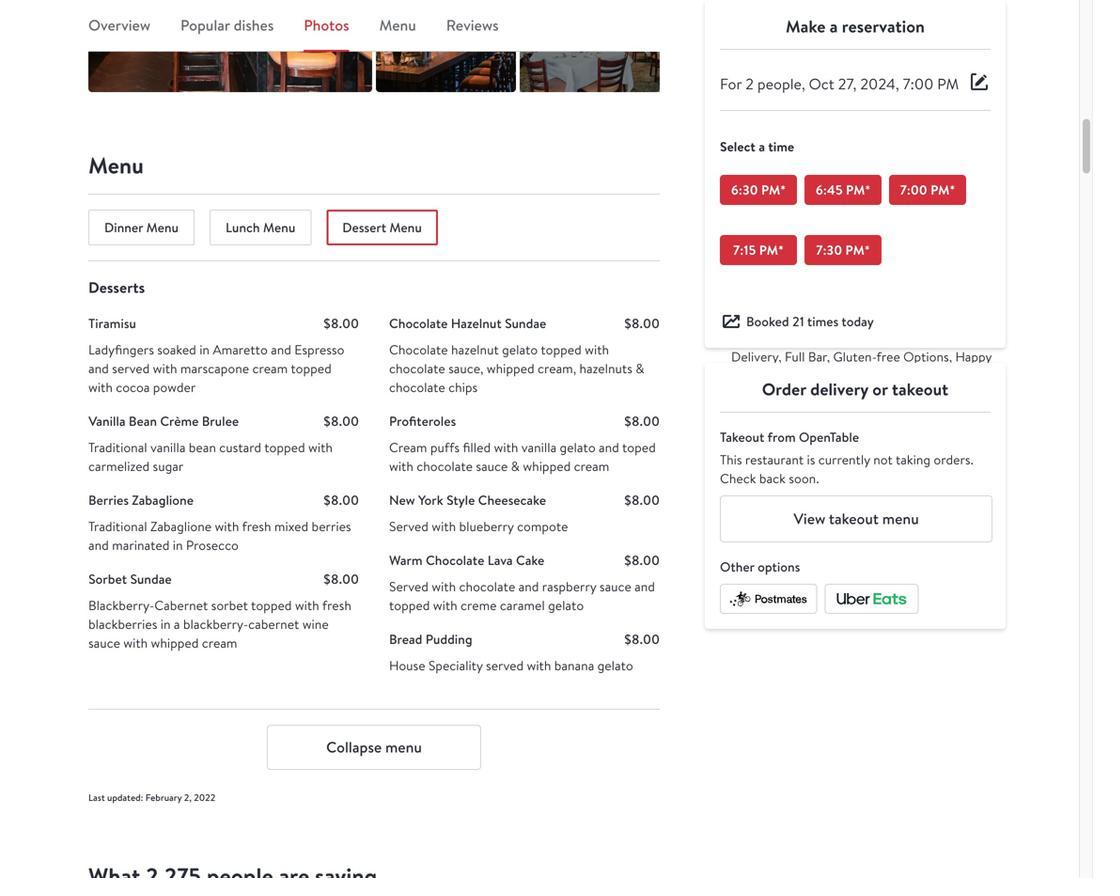 Task type: locate. For each thing, give the bounding box(es) containing it.
chocolate for chocolate hazelnut sundae
[[389, 315, 448, 332]]

fresh left mixed at left
[[242, 518, 271, 535]]

chocolate down puffs on the left
[[417, 457, 473, 475]]

0 vertical spatial &
[[636, 360, 645, 377]]

whipped down cabernet
[[151, 634, 199, 652]]

0 horizontal spatial cream
[[202, 634, 237, 652]]

served down warm
[[389, 578, 429, 595]]

2 horizontal spatial sauce
[[600, 578, 632, 595]]

more
[[753, 455, 788, 475]]

1 vertical spatial whipped
[[523, 457, 571, 475]]

chocolate inside served with chocolate and raspberry sauce and topped with creme caramel gelato
[[459, 578, 516, 595]]

traditional up carmelized
[[88, 439, 147, 456]]

pm right 7:15
[[759, 241, 778, 259]]

1 vertical spatial sundae
[[130, 570, 172, 588]]

soaked
[[157, 341, 196, 358]]

+
[[705, 455, 714, 475]]

pm left at
[[762, 181, 781, 199]]

cream inside ladyfingers soaked in amaretto and espresso and served with marscapone cream topped with cocoa powder
[[252, 360, 288, 377]]

other options
[[720, 558, 800, 576]]

menu for dinner menu
[[146, 219, 179, 236]]

ladyfingers
[[88, 341, 154, 358]]

2 patio/outdoor from the left
[[862, 386, 945, 403]]

chocolate up creme
[[459, 578, 516, 595]]

warm
[[389, 551, 423, 569]]

0 horizontal spatial sauce
[[88, 634, 120, 652]]

1 vertical spatial &
[[511, 457, 520, 475]]

menu right dinner
[[146, 219, 179, 236]]

$8.00 for profiteroles
[[624, 412, 660, 430]]

2 served from the top
[[389, 578, 429, 595]]

chocolate down chocolate hazelnut sundae
[[389, 341, 448, 358]]

1 horizontal spatial view
[[794, 509, 826, 529]]

options inside payment options amex, diners club, discover, mastercard, visa
[[785, 239, 827, 257]]

sauce inside served with chocolate and raspberry sauce and topped with creme caramel gelato
[[600, 578, 632, 595]]

zabaglione up prosecco
[[150, 518, 212, 535]]

in down cabernet
[[161, 615, 171, 633]]

with up prosecco
[[215, 518, 239, 535]]

bar, inside additional banquet, bar/lounge, beer, byo wine, cocktails, corkage fee, counter seating, delivery, full bar, gluten-free options, happy hour, indoor fireplace, non-smoking, patio/outdoor dining, patio/outdoor dining, private room, takeout, weekend brunch, wheelchair access, wine
[[808, 348, 830, 365]]

wine,
[[919, 310, 951, 328]]

menus tab list
[[88, 210, 660, 260]]

also
[[777, 205, 799, 222]]

smoking,
[[895, 367, 947, 384]]

avenue.
[[878, 186, 924, 204]]

dining style casual elegant
[[732, 62, 815, 98]]

and inside the traditional zabaglione with fresh mixed berries and marinated in prosecco
[[88, 536, 109, 554]]

berries zabaglione
[[88, 491, 194, 509]]

cocoa
[[116, 378, 150, 396]]

vivace - belmont, belmont, ca image
[[376, 0, 516, 92]]

and left toped
[[599, 439, 619, 456]]

byo
[[890, 310, 916, 328]]

collapse menu button
[[267, 725, 481, 770]]

0 vertical spatial a
[[830, 15, 838, 38]]

0 horizontal spatial view
[[718, 455, 750, 475]]

whipped inside the chocolate hazelnut gelato topped with chocolate sauce, whipped cream, hazelnuts & chocolate chips
[[487, 360, 535, 377]]

1 horizontal spatial served
[[486, 657, 524, 674]]

with left cocoa at the top left of the page
[[88, 378, 113, 396]]

1870
[[802, 186, 830, 204]]

sundae up the chocolate hazelnut gelato topped with chocolate sauce, whipped cream, hazelnuts & chocolate chips
[[505, 315, 547, 332]]

and inside cream puffs filled with vanilla gelato and toped with chocolate sauce & whipped cream
[[599, 439, 619, 456]]

berries
[[88, 491, 129, 509]]

logo image for postmates image
[[729, 590, 809, 608]]

served inside ladyfingers soaked in amaretto and espresso and served with marscapone cream topped with cocoa powder
[[112, 360, 150, 377]]

1 vertical spatial a
[[759, 138, 765, 156]]

0 vertical spatial takeout
[[892, 378, 949, 401]]

0 horizontal spatial sundae
[[130, 570, 172, 588]]

cabernet
[[248, 615, 299, 633]]

cream
[[389, 439, 427, 456]]

sauce right the raspberry
[[600, 578, 632, 595]]

additional
[[732, 291, 790, 309]]

served inside served with chocolate and raspberry sauce and topped with creme caramel gelato
[[389, 578, 429, 595]]

vanilla
[[150, 439, 186, 456], [522, 439, 557, 456]]

6:30
[[731, 181, 758, 199]]

york
[[418, 491, 443, 509]]

pm right 6:45
[[846, 181, 865, 199]]

0 vertical spatial served
[[389, 518, 429, 535]]

people,
[[758, 74, 806, 93]]

$8.00 for new york style cheesecake
[[624, 491, 660, 509]]

fresh
[[242, 518, 271, 535], [322, 597, 352, 614]]

visa
[[973, 258, 996, 275]]

whipped down hazelnut
[[487, 360, 535, 377]]

whipped inside cream puffs filled with vanilla gelato and toped with chocolate sauce & whipped cream
[[523, 457, 571, 475]]

counter
[[869, 329, 916, 346]]

0 horizontal spatial patio/outdoor
[[732, 386, 815, 403]]

0 horizontal spatial menu
[[385, 737, 422, 757]]

& right "hazelnuts"
[[636, 360, 645, 377]]

cream inside blackberry-cabernet sorbet topped with fresh blackberries in a blackberry-cabernet wine sauce with whipped cream
[[202, 634, 237, 652]]

0 vertical spatial chocolate
[[389, 315, 448, 332]]

in inside ladyfingers soaked in amaretto and espresso and served with marscapone cream topped with cocoa powder
[[200, 341, 210, 358]]

topped up cream,
[[541, 341, 582, 358]]

a
[[830, 15, 838, 38], [759, 138, 765, 156], [174, 615, 180, 633]]

in inside the traditional zabaglione with fresh mixed berries and marinated in prosecco
[[173, 536, 183, 554]]

menu up dinner
[[88, 150, 144, 181]]

with
[[585, 341, 609, 358], [153, 360, 177, 377], [88, 378, 113, 396], [308, 439, 333, 456], [494, 439, 518, 456], [389, 457, 414, 475], [215, 518, 239, 535], [432, 518, 456, 535], [432, 578, 456, 595], [295, 597, 319, 614], [433, 597, 458, 614], [123, 634, 148, 652], [527, 657, 551, 674]]

2 vertical spatial a
[[174, 615, 180, 633]]

menu
[[883, 509, 919, 529], [385, 737, 422, 757]]

0 horizontal spatial served
[[112, 360, 150, 377]]

* right 7:30
[[865, 241, 870, 259]]

and down ladyfingers
[[88, 360, 109, 377]]

pm right 2024, at the right top of the page
[[938, 74, 959, 93]]

0 vertical spatial menu
[[883, 509, 919, 529]]

0 horizontal spatial casual
[[732, 81, 769, 98]]

and for profiteroles
[[599, 439, 619, 456]]

chocolate left hazelnut
[[389, 315, 448, 332]]

* for 6:30 pm *
[[781, 181, 786, 199]]

sauce inside blackberry-cabernet sorbet topped with fresh blackberries in a blackberry-cabernet wine sauce with whipped cream
[[88, 634, 120, 652]]

1 horizontal spatial fresh
[[322, 597, 352, 614]]

1 horizontal spatial dining,
[[948, 386, 989, 403]]

pm for 6:45 pm *
[[846, 181, 865, 199]]

bar, down corkage on the right top
[[808, 348, 830, 365]]

other
[[720, 558, 755, 576]]

gelato inside cream puffs filled with vanilla gelato and toped with chocolate sauce & whipped cream
[[560, 439, 596, 456]]

topped right custard at the left of page
[[264, 439, 305, 456]]

1 vanilla from the left
[[150, 439, 186, 456]]

topped down espresso
[[291, 360, 332, 377]]

$8.00
[[323, 315, 359, 332], [624, 315, 660, 332], [323, 412, 359, 430], [624, 412, 660, 430], [323, 491, 359, 509], [624, 491, 660, 509], [624, 551, 660, 569], [323, 570, 359, 588], [624, 630, 660, 648]]

blackberry-
[[183, 615, 248, 633]]

whipped up cheesecake
[[523, 457, 571, 475]]

beer,
[[858, 310, 887, 328]]

fresh inside the traditional zabaglione with fresh mixed berries and marinated in prosecco
[[242, 518, 271, 535]]

menu right lunch
[[263, 219, 296, 236]]

1 vertical spatial sauce
[[600, 578, 632, 595]]

in inside blackberry-cabernet sorbet topped with fresh blackberries in a blackberry-cabernet wine sauce with whipped cream
[[161, 615, 171, 633]]

pm for 7:15 pm *
[[759, 241, 778, 259]]

tab list
[[88, 14, 660, 52]]

2 horizontal spatial cream
[[574, 457, 610, 475]]

7:00
[[903, 74, 934, 93], [900, 181, 928, 199]]

and for warm chocolate lava cake
[[635, 578, 655, 595]]

0 vertical spatial sauce
[[476, 457, 508, 475]]

2 horizontal spatial in
[[200, 341, 210, 358]]

not
[[874, 451, 893, 468]]

0 horizontal spatial vanilla
[[150, 439, 186, 456]]

1 vertical spatial bar,
[[808, 348, 830, 365]]

menu inside dessert menu button
[[390, 219, 422, 236]]

2 horizontal spatial a
[[830, 15, 838, 38]]

sauce,
[[449, 360, 484, 377]]

menu inside dropdown button
[[385, 737, 422, 757]]

menu right collapse
[[385, 737, 422, 757]]

menu inside the "dinner menu" button
[[146, 219, 179, 236]]

0 vertical spatial in
[[200, 341, 210, 358]]

1 vertical spatial 7:00
[[900, 181, 928, 199]]

zabaglione inside the traditional zabaglione with fresh mixed berries and marinated in prosecco
[[150, 518, 212, 535]]

1 horizontal spatial in
[[173, 536, 183, 554]]

fresh up the wine
[[322, 597, 352, 614]]

sauce down filled
[[476, 457, 508, 475]]

1 vertical spatial served
[[486, 657, 524, 674]]

vanilla up sugar
[[150, 439, 186, 456]]

1 vertical spatial casual
[[783, 134, 820, 151]]

casual down dining at the top right of the page
[[732, 81, 769, 98]]

a for select
[[759, 138, 765, 156]]

0 vertical spatial cream
[[252, 360, 288, 377]]

traditional inside traditional vanilla bean custard topped with carmelized sugar
[[88, 439, 147, 456]]

$8.00 for sorbet sundae
[[323, 570, 359, 588]]

view right +
[[718, 455, 750, 475]]

served down new on the left of page
[[389, 518, 429, 535]]

a right make
[[830, 15, 838, 38]]

house speciality served with banana gelato
[[389, 657, 634, 674]]

parking details public lot at 1870 ralston avenue. street parking also available.
[[732, 167, 963, 222]]

1 horizontal spatial sauce
[[476, 457, 508, 475]]

1 horizontal spatial takeout
[[892, 378, 949, 401]]

a for make
[[830, 15, 838, 38]]

patio/outdoor
[[732, 386, 815, 403], [862, 386, 945, 403]]

served up cocoa at the top left of the page
[[112, 360, 150, 377]]

27,
[[838, 74, 857, 93]]

and up sorbet
[[88, 536, 109, 554]]

sundae down marinated
[[130, 570, 172, 588]]

1 vertical spatial fresh
[[322, 597, 352, 614]]

1 vertical spatial in
[[173, 536, 183, 554]]

* right "amex," at the top right of page
[[778, 241, 784, 259]]

0 horizontal spatial takeout
[[829, 509, 879, 529]]

served right speciality
[[486, 657, 524, 674]]

$8.00 for tiramisu
[[323, 315, 359, 332]]

chocolate down served with blueberry compote
[[426, 551, 485, 569]]

sauce down blackberries
[[88, 634, 120, 652]]

menu down the taking
[[883, 509, 919, 529]]

1 patio/outdoor from the left
[[732, 386, 815, 403]]

this
[[720, 451, 742, 468]]

1 vertical spatial takeout
[[829, 509, 879, 529]]

banquet,
[[732, 310, 782, 328]]

bread
[[389, 630, 423, 648]]

chocolate inside the chocolate hazelnut gelato topped with chocolate sauce, whipped cream, hazelnuts & chocolate chips
[[389, 341, 448, 358]]

zabaglione for traditional
[[150, 518, 212, 535]]

pm right avenue.
[[931, 181, 950, 199]]

1 vertical spatial zabaglione
[[150, 518, 212, 535]]

0 horizontal spatial a
[[174, 615, 180, 633]]

in left prosecco
[[173, 536, 183, 554]]

for 2 people, oct 27, 2024, 7:00 pm
[[720, 74, 959, 93]]

zabaglione down sugar
[[132, 491, 194, 509]]

pm right 7:30
[[846, 241, 865, 259]]

sugar
[[153, 457, 184, 475]]

0 vertical spatial options
[[785, 239, 827, 257]]

dining, up brunch,
[[948, 386, 989, 403]]

with up "hazelnuts"
[[585, 341, 609, 358]]

2 vanilla from the left
[[522, 439, 557, 456]]

in up marscapone
[[200, 341, 210, 358]]

1 horizontal spatial sundae
[[505, 315, 547, 332]]

dining, up takeout,
[[818, 386, 859, 403]]

business casual
[[732, 134, 820, 151]]

pm for 6:30 pm *
[[762, 181, 781, 199]]

& inside the chocolate hazelnut gelato topped with chocolate sauce, whipped cream, hazelnuts & chocolate chips
[[636, 360, 645, 377]]

served
[[389, 518, 429, 535], [389, 578, 429, 595]]

1 vertical spatial options
[[758, 558, 800, 576]]

6:30 pm *
[[731, 181, 786, 199]]

blackberry-
[[88, 597, 154, 614]]

options up logo image for postmates
[[758, 558, 800, 576]]

2,
[[184, 791, 192, 804]]

0 horizontal spatial fresh
[[242, 518, 271, 535]]

0 vertical spatial 7:00
[[903, 74, 934, 93]]

happy
[[956, 348, 992, 365]]

0 vertical spatial traditional
[[88, 439, 147, 456]]

dessert menu
[[343, 219, 422, 236]]

0 vertical spatial fresh
[[242, 518, 271, 535]]

0 vertical spatial zabaglione
[[132, 491, 194, 509]]

gelato inside the chocolate hazelnut gelato topped with chocolate sauce, whipped cream, hazelnuts & chocolate chips
[[502, 341, 538, 358]]

sundae
[[505, 315, 547, 332], [130, 570, 172, 588]]

chocolate up profiteroles
[[389, 378, 445, 396]]

2 vertical spatial in
[[161, 615, 171, 633]]

1 vertical spatial served
[[389, 578, 429, 595]]

for 2 people, oct 27, 2024, 7:00 pm button
[[705, 65, 1006, 110]]

0 vertical spatial served
[[112, 360, 150, 377]]

delivery,
[[732, 348, 782, 365]]

takeout
[[892, 378, 949, 401], [829, 509, 879, 529]]

7:00 right ralston
[[900, 181, 928, 199]]

menu inside lunch menu button
[[263, 219, 296, 236]]

1 traditional from the top
[[88, 439, 147, 456]]

and right the raspberry
[[635, 578, 655, 595]]

tab list containing overview
[[88, 14, 660, 52]]

0 vertical spatial view
[[718, 455, 750, 475]]

1 vertical spatial view
[[794, 509, 826, 529]]

1 horizontal spatial vanilla
[[522, 439, 557, 456]]

2 vertical spatial whipped
[[151, 634, 199, 652]]

7:00 right 2024, at the right top of the page
[[903, 74, 934, 93]]

1 horizontal spatial patio/outdoor
[[862, 386, 945, 403]]

dinner menu button
[[88, 210, 195, 245]]

takeout up brunch,
[[892, 378, 949, 401]]

casual up the "details"
[[783, 134, 820, 151]]

blueberry
[[459, 518, 514, 535]]

menu right 'dessert'
[[390, 219, 422, 236]]

room,
[[775, 404, 812, 422]]

1 horizontal spatial &
[[636, 360, 645, 377]]

bean
[[129, 412, 157, 430]]

sauce inside cream puffs filled with vanilla gelato and toped with chocolate sauce & whipped cream
[[476, 457, 508, 475]]

0 horizontal spatial &
[[511, 457, 520, 475]]

view takeout menu link
[[720, 496, 993, 543]]

style
[[447, 491, 475, 509]]

access,
[[798, 423, 841, 441]]

2 vertical spatial sauce
[[88, 634, 120, 652]]

served
[[112, 360, 150, 377], [486, 657, 524, 674]]

bar, right the pizza
[[803, 28, 825, 46]]

0 horizontal spatial dining,
[[818, 386, 859, 403]]

and up the 'caramel'
[[519, 578, 539, 595]]

topped inside the chocolate hazelnut gelato topped with chocolate sauce, whipped cream, hazelnuts & chocolate chips
[[541, 341, 582, 358]]

make a reservation
[[786, 15, 925, 38]]

lot
[[769, 186, 785, 204]]

order delivery or takeout
[[762, 378, 949, 401]]

patio/outdoor up weekend
[[862, 386, 945, 403]]

gluten-
[[834, 348, 877, 365]]

* left avenue.
[[865, 181, 871, 199]]

vanilla up cheesecake
[[522, 439, 557, 456]]

* left at
[[781, 181, 786, 199]]

traditional for berries
[[88, 518, 147, 535]]

gelato up cream,
[[502, 341, 538, 358]]

traditional inside the traditional zabaglione with fresh mixed berries and marinated in prosecco
[[88, 518, 147, 535]]

traditional down berries
[[88, 518, 147, 535]]

with up berries
[[308, 439, 333, 456]]

1 vertical spatial cream
[[574, 457, 610, 475]]

2 traditional from the top
[[88, 518, 147, 535]]

& up cheesecake
[[511, 457, 520, 475]]

whipped inside blackberry-cabernet sorbet topped with fresh blackberries in a blackberry-cabernet wine sauce with whipped cream
[[151, 634, 199, 652]]

chocolate left sauce,
[[389, 360, 445, 377]]

2 vertical spatial cream
[[202, 634, 237, 652]]

0 horizontal spatial in
[[161, 615, 171, 633]]

* right avenue.
[[950, 181, 956, 199]]

patio/outdoor down indoor
[[732, 386, 815, 403]]

payment options amex, diners club, discover, mastercard, visa
[[732, 239, 996, 275]]

dining,
[[818, 386, 859, 403], [948, 386, 989, 403]]

a left "time"
[[759, 138, 765, 156]]

1 served from the top
[[389, 518, 429, 535]]

topped up bread
[[389, 597, 430, 614]]

1 vertical spatial traditional
[[88, 518, 147, 535]]

7:00 inside button
[[903, 74, 934, 93]]

0 vertical spatial casual
[[732, 81, 769, 98]]

* for 7:00 pm *
[[950, 181, 956, 199]]

a down cabernet
[[174, 615, 180, 633]]

1 vertical spatial chocolate
[[389, 341, 448, 358]]

1 horizontal spatial a
[[759, 138, 765, 156]]

1 horizontal spatial cream
[[252, 360, 288, 377]]

chocolate
[[389, 315, 448, 332], [389, 341, 448, 358], [426, 551, 485, 569]]

1 vertical spatial menu
[[385, 737, 422, 757]]

cream inside cream puffs filled with vanilla gelato and toped with chocolate sauce & whipped cream
[[574, 457, 610, 475]]

chocolate inside cream puffs filled with vanilla gelato and toped with chocolate sauce & whipped cream
[[417, 457, 473, 475]]

times
[[808, 313, 839, 331]]

traditional vanilla bean custard topped with carmelized sugar
[[88, 439, 333, 475]]

0 vertical spatial whipped
[[487, 360, 535, 377]]

0 vertical spatial sundae
[[505, 315, 547, 332]]

takeout down currently
[[829, 509, 879, 529]]

1 horizontal spatial casual
[[783, 134, 820, 151]]

a inside blackberry-cabernet sorbet topped with fresh blackberries in a blackberry-cabernet wine sauce with whipped cream
[[174, 615, 180, 633]]

$8.00 for warm chocolate lava cake
[[624, 551, 660, 569]]

brunch,
[[921, 404, 965, 422]]

served for warm
[[389, 578, 429, 595]]

takeout
[[720, 428, 765, 446]]

gelato left toped
[[560, 439, 596, 456]]

2 dining, from the left
[[948, 386, 989, 403]]

served for new
[[389, 518, 429, 535]]

view down soon.
[[794, 509, 826, 529]]

topped up the cabernet on the bottom of the page
[[251, 597, 292, 614]]

options up diners
[[785, 239, 827, 257]]

gelato down the raspberry
[[548, 597, 584, 614]]

brulee
[[202, 412, 239, 430]]

marinated
[[112, 536, 170, 554]]



Task type: vqa. For each thing, say whether or not it's contained in the screenshot.


Task type: describe. For each thing, give the bounding box(es) containing it.
takeout,
[[815, 404, 862, 422]]

style
[[772, 62, 799, 80]]

and left espresso
[[271, 341, 291, 358]]

1 dining, from the left
[[818, 386, 859, 403]]

topped inside blackberry-cabernet sorbet topped with fresh blackberries in a blackberry-cabernet wine sauce with whipped cream
[[251, 597, 292, 614]]

topped inside ladyfingers soaked in amaretto and espresso and served with marscapone cream topped with cocoa powder
[[291, 360, 332, 377]]

prosecco
[[186, 536, 239, 554]]

dishes
[[234, 15, 274, 35]]

new
[[389, 491, 415, 509]]

21
[[793, 313, 805, 331]]

collapse
[[326, 737, 382, 757]]

or
[[873, 378, 888, 401]]

options for payment
[[785, 239, 827, 257]]

ralston
[[833, 186, 875, 204]]

cocktails,
[[732, 329, 787, 346]]

fresh inside blackberry-cabernet sorbet topped with fresh blackberries in a blackberry-cabernet wine sauce with whipped cream
[[322, 597, 352, 614]]

dinner menu
[[104, 219, 179, 236]]

business
[[732, 134, 780, 151]]

photos
[[304, 15, 349, 35]]

with down warm chocolate lava cake
[[432, 578, 456, 595]]

with inside the chocolate hazelnut gelato topped with chocolate sauce, whipped cream, hazelnuts & chocolate chips
[[585, 341, 609, 358]]

gelato inside served with chocolate and raspberry sauce and topped with creme caramel gelato
[[548, 597, 584, 614]]

* for 6:45 pm *
[[865, 181, 871, 199]]

pudding
[[426, 630, 473, 648]]

vanilla inside traditional vanilla bean custard topped with carmelized sugar
[[150, 439, 186, 456]]

pm inside button
[[938, 74, 959, 93]]

last updated: february 2, 2022
[[88, 791, 216, 804]]

italian,
[[732, 28, 769, 46]]

warm chocolate lava cake
[[389, 551, 545, 569]]

with down york
[[432, 518, 456, 535]]

traditional for vanilla
[[88, 439, 147, 456]]

and for berries zabaglione
[[88, 536, 109, 554]]

menu for lunch menu
[[263, 219, 296, 236]]

chocolate for chocolate hazelnut gelato topped with chocolate sauce, whipped cream, hazelnuts & chocolate chips
[[389, 341, 448, 358]]

raspberry
[[542, 578, 597, 595]]

casual inside dining style casual elegant
[[732, 81, 769, 98]]

6:45
[[816, 181, 843, 199]]

filled
[[463, 439, 491, 456]]

booked
[[747, 313, 790, 331]]

cheesecake
[[478, 491, 546, 509]]

marscapone
[[180, 360, 249, 377]]

is
[[807, 451, 816, 468]]

7:15
[[733, 241, 756, 259]]

popular dishes
[[181, 15, 274, 35]]

topped inside served with chocolate and raspberry sauce and topped with creme caramel gelato
[[389, 597, 430, 614]]

$8.00 for bread pudding
[[624, 630, 660, 648]]

1 horizontal spatial menu
[[883, 509, 919, 529]]

menu right photos
[[379, 15, 416, 35]]

* for 7:15 pm *
[[778, 241, 784, 259]]

& inside cream puffs filled with vanilla gelato and toped with chocolate sauce & whipped cream
[[511, 457, 520, 475]]

new york style cheesecake
[[389, 491, 546, 509]]

main dining - vivace - belmont, belmont, ca image
[[520, 0, 660, 92]]

blackberry-cabernet sorbet topped with fresh blackberries in a blackberry-cabernet wine sauce with whipped cream
[[88, 597, 352, 652]]

and for tiramisu
[[88, 360, 109, 377]]

sorbet
[[211, 597, 248, 614]]

+ view more button
[[705, 455, 788, 475]]

back
[[760, 470, 786, 487]]

* for 7:30 pm *
[[865, 241, 870, 259]]

for
[[720, 74, 742, 93]]

details
[[778, 167, 815, 185]]

club,
[[813, 258, 843, 275]]

free
[[877, 348, 901, 365]]

with right filled
[[494, 439, 518, 456]]

restaurant
[[746, 451, 804, 468]]

2 vertical spatial chocolate
[[426, 551, 485, 569]]

sorbet
[[88, 570, 127, 588]]

topped inside traditional vanilla bean custard topped with carmelized sugar
[[264, 439, 305, 456]]

2
[[746, 74, 754, 93]]

private
[[732, 404, 772, 422]]

caramel
[[500, 597, 545, 614]]

last
[[88, 791, 105, 804]]

menu for dessert menu
[[390, 219, 422, 236]]

lunch menu button
[[210, 210, 311, 245]]

$8.00 for vanilla bean crème brulee
[[323, 412, 359, 430]]

dessert
[[343, 219, 387, 236]]

mixed
[[274, 518, 309, 535]]

public
[[732, 186, 766, 204]]

takeout inside view takeout menu link
[[829, 509, 879, 529]]

fireplace,
[[807, 367, 862, 384]]

corkage
[[790, 329, 838, 346]]

with down blackberries
[[123, 634, 148, 652]]

carmelized
[[88, 457, 150, 475]]

powder
[[153, 378, 196, 396]]

with inside traditional vanilla bean custard topped with carmelized sugar
[[308, 439, 333, 456]]

vanilla bean crème brulee
[[88, 412, 239, 430]]

bread pudding
[[389, 630, 473, 648]]

tiramisu
[[88, 315, 136, 332]]

options for other
[[758, 558, 800, 576]]

fee,
[[842, 329, 866, 346]]

dinner
[[104, 219, 143, 236]]

at
[[788, 186, 799, 204]]

takeout from opentable this restaurant is currently not taking orders. check back soon.
[[720, 428, 974, 487]]

street
[[927, 186, 963, 204]]

pizza
[[772, 28, 800, 46]]

lunch menu
[[226, 219, 296, 236]]

served with blueberry compote
[[389, 518, 568, 535]]

updated:
[[107, 791, 143, 804]]

hazelnut
[[451, 315, 502, 332]]

pm for 7:00 pm *
[[931, 181, 950, 199]]

espresso
[[295, 341, 345, 358]]

additional banquet, bar/lounge, beer, byo wine, cocktails, corkage fee, counter seating, delivery, full bar, gluten-free options, happy hour, indoor fireplace, non-smoking, patio/outdoor dining, patio/outdoor dining, private room, takeout, weekend brunch, wheelchair access, wine
[[732, 291, 992, 441]]

from
[[768, 428, 796, 446]]

with inside the traditional zabaglione with fresh mixed berries and marinated in prosecco
[[215, 518, 239, 535]]

pm for 7:30 pm *
[[846, 241, 865, 259]]

house
[[389, 657, 426, 674]]

reviews
[[446, 15, 499, 35]]

parking
[[732, 205, 774, 222]]

amaretto
[[213, 341, 268, 358]]

2022
[[194, 791, 216, 804]]

with left creme
[[433, 597, 458, 614]]

7:30 pm *
[[816, 241, 870, 259]]

wine
[[303, 615, 329, 633]]

berries
[[312, 518, 351, 535]]

italian, pizza bar, seafood
[[732, 28, 875, 46]]

view takeout menu
[[794, 509, 919, 529]]

$8.00 for chocolate hazelnut sundae
[[624, 315, 660, 332]]

oct
[[809, 74, 835, 93]]

diners
[[773, 258, 810, 275]]

hour,
[[732, 367, 763, 384]]

zabaglione for berries
[[132, 491, 194, 509]]

seafood
[[828, 28, 875, 46]]

february
[[146, 791, 182, 804]]

with up powder
[[153, 360, 177, 377]]

lunch
[[226, 219, 260, 236]]

cream,
[[538, 360, 577, 377]]

traditional zabaglione with fresh mixed berries and marinated in prosecco
[[88, 518, 351, 554]]

$8.00 for berries zabaglione
[[323, 491, 359, 509]]

with up the wine
[[295, 597, 319, 614]]

hazelnut
[[451, 341, 499, 358]]

vanilla inside cream puffs filled with vanilla gelato and toped with chocolate sauce & whipped cream
[[522, 439, 557, 456]]

with down cream
[[389, 457, 414, 475]]

gelato right 'banana'
[[598, 657, 634, 674]]

0 vertical spatial bar,
[[803, 28, 825, 46]]

logo image for uber eats image
[[834, 590, 910, 608]]

cabernet
[[154, 597, 208, 614]]

with left 'banana'
[[527, 657, 551, 674]]



